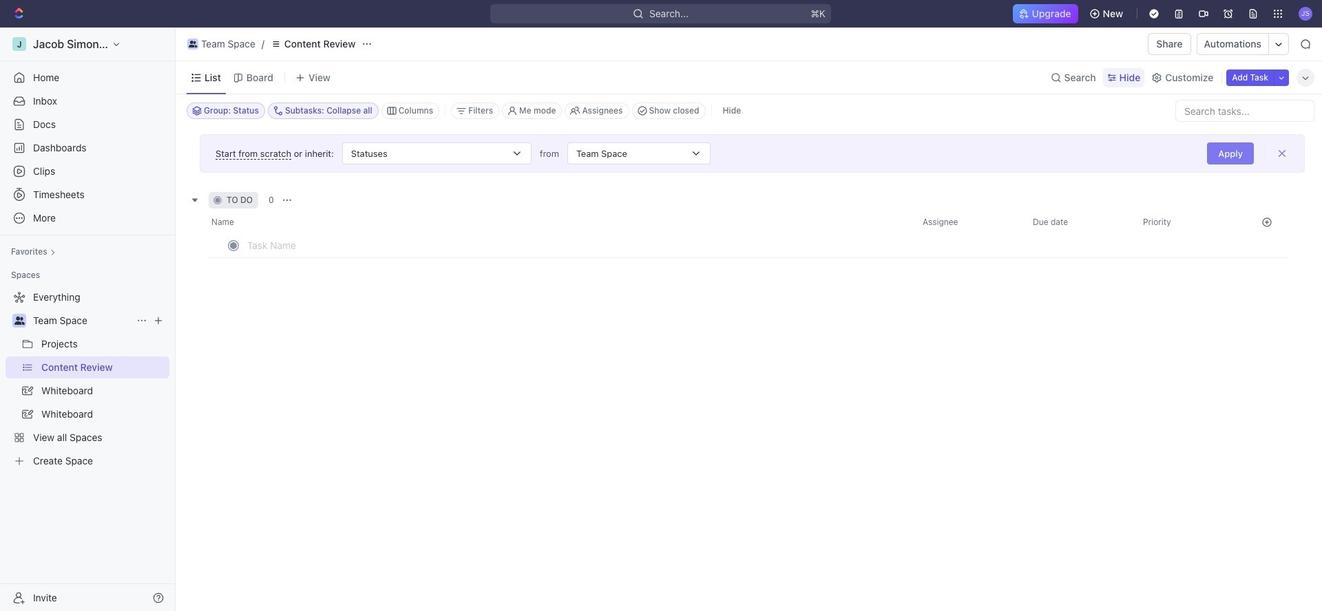 Task type: describe. For each thing, give the bounding box(es) containing it.
Task Name text field
[[247, 234, 649, 256]]

user group image
[[188, 41, 197, 48]]

tree inside sidebar "navigation"
[[6, 286, 169, 472]]



Task type: vqa. For each thing, say whether or not it's contained in the screenshot.
tree in the Sidebar navigation
yes



Task type: locate. For each thing, give the bounding box(es) containing it.
jacob simon's workspace, , element
[[12, 37, 26, 51]]

tree
[[6, 286, 169, 472]]

Search tasks... text field
[[1176, 101, 1314, 121]]

sidebar navigation
[[0, 28, 178, 611]]

user group image
[[14, 317, 24, 325]]



